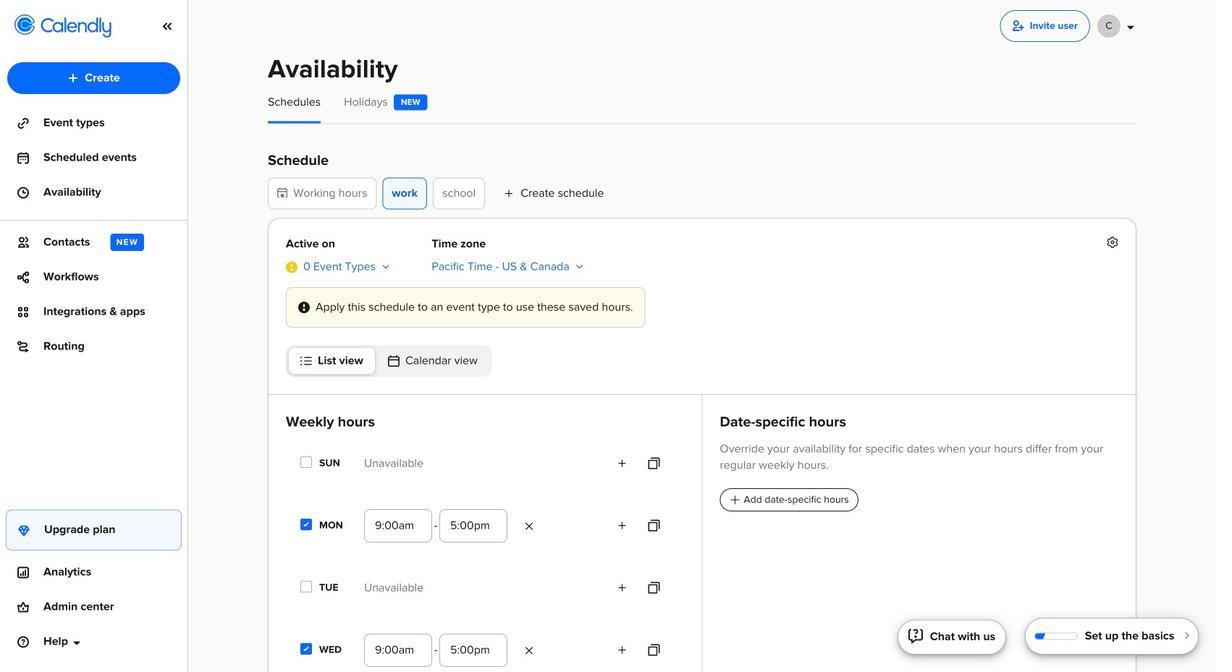 Task type: vqa. For each thing, say whether or not it's contained in the screenshot.
'FROM' text field for To text box
yes



Task type: locate. For each thing, give the bounding box(es) containing it.
To text field
[[439, 634, 507, 668]]

To text field
[[439, 510, 507, 543]]



Task type: describe. For each thing, give the bounding box(es) containing it.
From text field
[[364, 510, 432, 543]]

main navigation element
[[0, 0, 188, 672]]

From text field
[[364, 634, 432, 668]]

calendly image
[[41, 17, 111, 38]]



